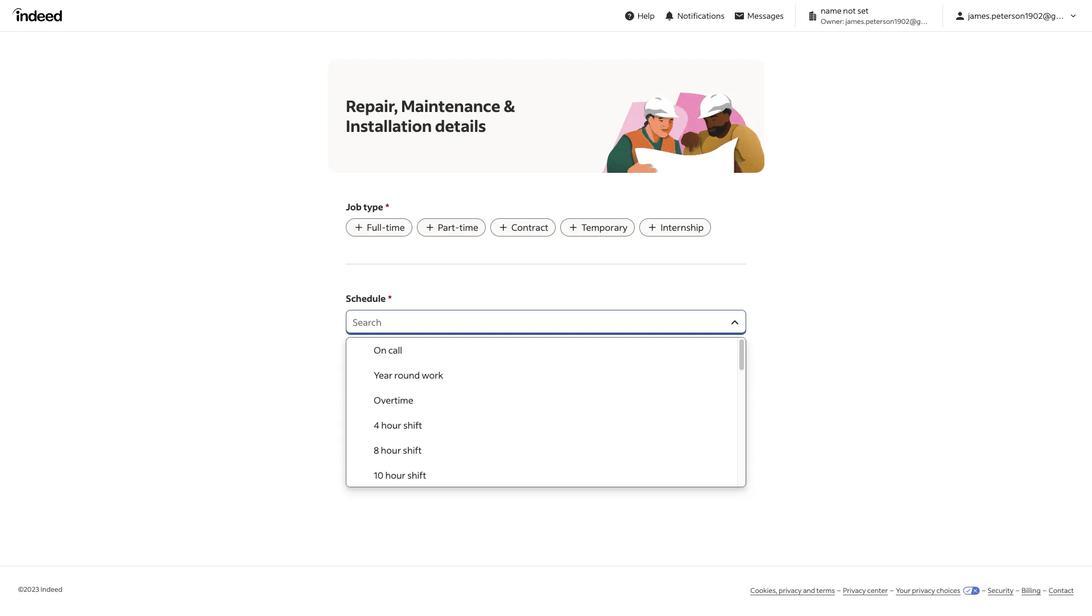 Task type: locate. For each thing, give the bounding box(es) containing it.
job type *
[[346, 201, 389, 213]]

overtime
[[374, 394, 413, 406]]

0 horizontal spatial time
[[386, 221, 405, 233]]

10
[[367, 370, 377, 382], [374, 469, 384, 481]]

choices
[[937, 587, 961, 595]]

1 horizontal spatial privacy
[[912, 587, 935, 595]]

full-time
[[367, 221, 405, 233]]

8 hour shift
[[374, 444, 422, 456]]

* right schedule in the left of the page
[[388, 292, 392, 304]]

10 up overtime
[[367, 370, 377, 382]]

* right type
[[386, 201, 389, 213]]

1 time from the left
[[386, 221, 405, 233]]

contact
[[1049, 587, 1074, 595]]

time
[[386, 221, 405, 233], [460, 221, 478, 233]]

time for full-
[[386, 221, 405, 233]]

10 hour shift
[[367, 370, 420, 382], [374, 469, 426, 481]]

part-time
[[438, 221, 478, 233]]

1 horizontal spatial james.peterson1902@gmail.com
[[968, 10, 1089, 21]]

contact link
[[1049, 587, 1074, 595]]

cookies,
[[751, 587, 778, 595]]

name not set owner: james.peterson1902@gmail.com
[[821, 5, 949, 26]]

back
[[373, 467, 394, 478]]

terms
[[817, 587, 835, 595]]

james.peterson1902@gmail.com
[[968, 10, 1089, 21], [846, 17, 949, 26]]

– left billing
[[1016, 587, 1020, 595]]

cookies, privacy and terms – privacy center –
[[751, 587, 894, 595]]

contract
[[511, 221, 549, 233]]

0 horizontal spatial privacy
[[779, 587, 802, 595]]

2 privacy from the left
[[912, 587, 935, 595]]

privacy right your
[[912, 587, 935, 595]]

list box containing on call
[[346, 338, 746, 488]]

notifications
[[678, 10, 725, 21]]

1 vertical spatial 10
[[374, 469, 384, 481]]

– right billing
[[1043, 587, 1047, 595]]

billing link
[[1022, 587, 1041, 595]]

time for part-
[[460, 221, 478, 233]]

owner:
[[821, 17, 844, 26]]

0 horizontal spatial james.peterson1902@gmail.com
[[846, 17, 949, 26]]

schedule *
[[346, 292, 392, 304]]

messages
[[748, 10, 784, 21]]

10 hour shift down the 8 hour shift
[[374, 469, 426, 481]]

2 – from the left
[[890, 587, 894, 595]]

privacy left and
[[779, 587, 802, 595]]

notifications button
[[659, 3, 729, 28]]

back button
[[346, 460, 403, 485]]

hour down the 8 hour shift
[[385, 469, 406, 481]]

–
[[838, 587, 841, 595], [890, 587, 894, 595], [982, 587, 986, 595], [1016, 587, 1020, 595], [1043, 587, 1047, 595]]

toggle menu image
[[728, 316, 742, 329]]

0 vertical spatial 10
[[367, 370, 377, 382]]

list box
[[346, 338, 746, 488]]

&
[[504, 96, 515, 116]]

©2023 indeed
[[18, 585, 62, 594]]

1 privacy from the left
[[779, 587, 802, 595]]

hour
[[379, 370, 399, 382], [381, 419, 402, 431], [381, 444, 401, 456], [385, 469, 406, 481]]

and
[[803, 587, 815, 595]]

james.peterson1902@gmail.com inside "name not set owner: james.peterson1902@gmail.com"
[[846, 17, 949, 26]]

privacy
[[843, 587, 866, 595]]

on
[[374, 344, 387, 356], [367, 347, 380, 359]]

1 horizontal spatial time
[[460, 221, 478, 233]]

your privacy choices
[[896, 587, 961, 595]]

*
[[386, 201, 389, 213], [388, 292, 392, 304]]

shift
[[401, 370, 420, 382], [403, 419, 422, 431], [403, 444, 422, 456], [407, 469, 426, 481]]

– left your
[[890, 587, 894, 595]]

10 hour shift up overtime
[[367, 370, 420, 382]]

shift left work
[[401, 370, 420, 382]]

call up year in the bottom of the page
[[382, 347, 395, 359]]

schedule
[[346, 292, 386, 304]]

internship
[[661, 221, 704, 233]]

2 time from the left
[[460, 221, 478, 233]]

privacy
[[779, 587, 802, 595], [912, 587, 935, 595]]

maintenance
[[401, 96, 501, 116]]

3 – from the left
[[982, 587, 986, 595]]

temporary
[[582, 221, 628, 233]]

10 down 8
[[374, 469, 384, 481]]

on call
[[374, 344, 402, 356], [367, 347, 395, 359]]

work
[[422, 369, 443, 381]]

– left security
[[982, 587, 986, 595]]

type
[[364, 201, 383, 213]]

your privacy choices link
[[896, 587, 961, 595]]

– right terms
[[838, 587, 841, 595]]

call
[[388, 344, 402, 356], [382, 347, 395, 359]]

repair,
[[346, 96, 398, 116]]



Task type: describe. For each thing, give the bounding box(es) containing it.
hour up overtime
[[379, 370, 399, 382]]

not
[[843, 5, 856, 16]]

0 vertical spatial *
[[386, 201, 389, 213]]

full-
[[367, 221, 386, 233]]

1 – from the left
[[838, 587, 841, 595]]

4 – from the left
[[1016, 587, 1020, 595]]

call up round
[[388, 344, 402, 356]]

repair, maintenance & installation details
[[346, 96, 515, 136]]

set
[[858, 5, 869, 16]]

1 vertical spatial 10 hour shift
[[374, 469, 426, 481]]

your
[[896, 587, 911, 595]]

job
[[346, 201, 362, 213]]

shift up the 8 hour shift
[[403, 419, 422, 431]]

indeed
[[41, 585, 62, 594]]

©2023
[[18, 585, 39, 594]]

james.peterson1902@gmail.com inside dropdown button
[[968, 10, 1089, 21]]

year
[[374, 369, 393, 381]]

4
[[374, 419, 379, 431]]

shift down the 8 hour shift
[[407, 469, 426, 481]]

center
[[868, 587, 888, 595]]

0 vertical spatial 10 hour shift
[[367, 370, 420, 382]]

cookies, privacy and terms link
[[751, 587, 835, 595]]

help
[[638, 10, 655, 21]]

name not set owner: james.peterson1902@gmail.com element
[[803, 5, 949, 27]]

name
[[821, 5, 842, 16]]

help button
[[620, 5, 659, 26]]

james.peterson1902@gmail.com button
[[950, 5, 1089, 26]]

part-
[[438, 221, 460, 233]]

security link
[[988, 587, 1014, 595]]

privacy center link
[[843, 587, 888, 595]]

5 – from the left
[[1043, 587, 1047, 595]]

hour right 8
[[381, 444, 401, 456]]

8
[[374, 444, 379, 456]]

year round work
[[374, 369, 443, 381]]

messages link
[[729, 5, 789, 26]]

shift down 4 hour shift
[[403, 444, 422, 456]]

indeed home image
[[13, 8, 67, 21]]

privacy for and
[[779, 587, 802, 595]]

1 vertical spatial *
[[388, 292, 392, 304]]

round
[[394, 369, 420, 381]]

Search text field
[[346, 310, 728, 335]]

details
[[435, 115, 486, 136]]

4 hour shift
[[374, 419, 422, 431]]

installation
[[346, 115, 432, 136]]

hour right 4
[[381, 419, 402, 431]]

security – billing – contact
[[988, 587, 1074, 595]]

security
[[988, 587, 1014, 595]]

billing
[[1022, 587, 1041, 595]]

privacy for choices
[[912, 587, 935, 595]]



Task type: vqa. For each thing, say whether or not it's contained in the screenshot.
call
yes



